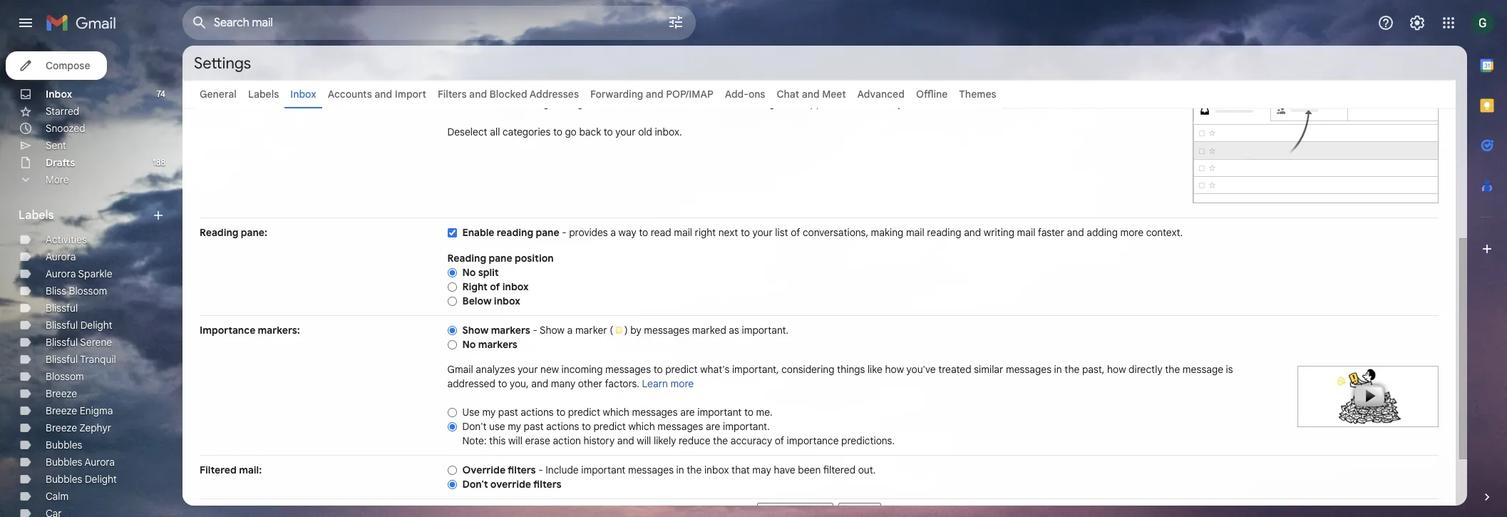 Task type: vqa. For each thing, say whether or not it's contained in the screenshot.
Labels navigation
yes



Task type: describe. For each thing, give the bounding box(es) containing it.
don't override filters
[[463, 478, 562, 491]]

old
[[638, 126, 653, 138]]

) by messages marked as important.
[[625, 324, 789, 337]]

1 bubbles from the top
[[46, 439, 82, 452]]

serene
[[80, 336, 112, 349]]

0 vertical spatial which
[[485, 97, 512, 110]]

note:
[[463, 434, 487, 447]]

0 vertical spatial actions
[[521, 406, 554, 419]]

don't for don't override filters
[[463, 478, 488, 491]]

and left import
[[375, 88, 393, 101]]

1 horizontal spatial will
[[637, 434, 651, 447]]

to down many
[[556, 406, 566, 419]]

bubbles aurora
[[46, 456, 115, 469]]

bubbles for aurora
[[46, 456, 82, 469]]

0 vertical spatial blossom
[[69, 285, 107, 297]]

and right show
[[646, 88, 664, 101]]

1 horizontal spatial important
[[698, 406, 742, 419]]

meet
[[823, 88, 846, 101]]

context.
[[1147, 226, 1183, 239]]

importance
[[787, 434, 839, 447]]

don't for don't use my past actions to predict which messages are important. note: this will erase action history and will likely reduce the accuracy of importance predictions.
[[463, 420, 487, 433]]

your inside 'gmail analyzes your new incoming messages to predict what's important, considering things like how you've treated similar messages in the past, how directly the message is addressed to you, and many other factors.'
[[518, 363, 538, 376]]

messages inside don't use my past actions to predict which messages are important. note: this will erase action history and will likely reduce the accuracy of importance predictions.
[[658, 420, 704, 433]]

1 vertical spatial predict
[[568, 406, 601, 419]]

you've
[[907, 363, 936, 376]]

markers for show
[[491, 324, 531, 337]]

accuracy
[[731, 434, 773, 447]]

the right the "directly"
[[1166, 363, 1181, 376]]

1 vertical spatial blossom
[[46, 370, 84, 383]]

read
[[651, 226, 672, 239]]

advanced search options image
[[662, 8, 690, 36]]

tabs.
[[686, 97, 709, 110]]

in inside 'gmail analyzes your new incoming messages to predict what's important, considering things like how you've treated similar messages in the past, how directly the message is addressed to you, and many other factors.'
[[1055, 363, 1063, 376]]

bliss blossom link
[[46, 285, 107, 297]]

to inside don't use my past actions to predict which messages are important. note: this will erase action history and will likely reduce the accuracy of importance predictions.
[[582, 420, 591, 433]]

gmail analyzes your new incoming messages to predict what's important, considering things like how you've treated similar messages in the past, how directly the message is addressed to you, and many other factors.
[[448, 363, 1234, 390]]

below
[[463, 295, 492, 307]]

to up the learn
[[654, 363, 663, 376]]

general
[[200, 88, 237, 101]]

to down analyzes
[[498, 377, 507, 390]]

forwarding and pop/imap link
[[591, 88, 714, 101]]

to left go
[[553, 126, 563, 138]]

calm
[[46, 490, 69, 503]]

no for no split
[[463, 266, 476, 279]]

blissful for blissful delight
[[46, 319, 78, 332]]

labels link
[[248, 88, 279, 101]]

breeze for breeze enigma
[[46, 404, 77, 417]]

sent link
[[46, 139, 66, 152]]

enigma
[[80, 404, 113, 417]]

support image
[[1378, 14, 1395, 31]]

to left me.
[[745, 406, 754, 419]]

accounts and import link
[[328, 88, 427, 101]]

things
[[837, 363, 865, 376]]

filters
[[438, 88, 467, 101]]

inbox left tabs.
[[659, 97, 684, 110]]

chat
[[777, 88, 800, 101]]

bliss blossom
[[46, 285, 107, 297]]

more button
[[0, 171, 171, 188]]

actions inside don't use my past actions to predict which messages are important. note: this will erase action history and will likely reduce the accuracy of importance predictions.
[[546, 420, 579, 433]]

use
[[489, 420, 506, 433]]

Right of inbox radio
[[448, 282, 457, 292]]

have
[[774, 464, 796, 476]]

1 vertical spatial of
[[490, 280, 500, 293]]

2 vertical spatial in
[[677, 464, 685, 476]]

predictions.
[[842, 434, 895, 447]]

faster
[[1038, 226, 1065, 239]]

don't use my past actions to predict which messages are important. note: this will erase action history and will likely reduce the accuracy of importance predictions.
[[463, 420, 895, 447]]

action
[[553, 434, 581, 447]]

appear
[[805, 97, 838, 110]]

blissful for blissful tranquil
[[46, 353, 78, 366]]

my inside don't use my past actions to predict which messages are important. note: this will erase action history and will likely reduce the accuracy of importance predictions.
[[508, 420, 521, 433]]

override filters - include important messages in the inbox that may have been filtered out.
[[463, 464, 876, 476]]

drafts
[[46, 156, 75, 169]]

filters and blocked addresses
[[438, 88, 579, 101]]

deselect all categories to go back to your old inbox.
[[448, 126, 682, 138]]

to right next
[[741, 226, 750, 239]]

bubbles for delight
[[46, 473, 82, 486]]

breeze enigma link
[[46, 404, 113, 417]]

import
[[395, 88, 427, 101]]

analyzes
[[476, 363, 515, 376]]

to right "back"
[[604, 126, 613, 138]]

74
[[157, 88, 165, 99]]

No markers radio
[[448, 339, 457, 350]]

Search mail text field
[[214, 16, 628, 30]]

accounts
[[328, 88, 372, 101]]

no split
[[463, 266, 499, 279]]

blissful serene
[[46, 336, 112, 349]]

way
[[619, 226, 637, 239]]

no for no markers
[[463, 338, 476, 351]]

0 vertical spatial a
[[611, 226, 616, 239]]

past inside don't use my past actions to predict which messages are important. note: this will erase action history and will likely reduce the accuracy of importance predictions.
[[524, 420, 544, 433]]

the down reduce
[[687, 464, 702, 476]]

drafts link
[[46, 156, 75, 169]]

treated
[[939, 363, 972, 376]]

likely
[[654, 434, 676, 447]]

is
[[1227, 363, 1234, 376]]

the right meet on the right top of the page
[[851, 97, 866, 110]]

new
[[541, 363, 559, 376]]

2 horizontal spatial your
[[753, 226, 773, 239]]

1 horizontal spatial in
[[840, 97, 848, 110]]

pane:
[[241, 226, 268, 239]]

markers for no
[[478, 338, 518, 351]]

include
[[546, 464, 579, 476]]

labels for labels 'link'
[[248, 88, 279, 101]]

3 mail from the left
[[1018, 226, 1036, 239]]

filtered mail:
[[200, 464, 262, 476]]

by
[[631, 324, 642, 337]]

0 vertical spatial past
[[498, 406, 518, 419]]

0 horizontal spatial as
[[646, 97, 657, 110]]

bubbles delight link
[[46, 473, 117, 486]]

2 inbox link from the left
[[290, 88, 316, 101]]

message inside 'gmail analyzes your new incoming messages to predict what's important, considering things like how you've treated similar messages in the past, how directly the message is addressed to you, and many other factors.'
[[1183, 363, 1224, 376]]

reduce
[[679, 434, 711, 447]]

2 vertical spatial aurora
[[85, 456, 115, 469]]

2 inbox from the left
[[290, 88, 316, 101]]

gmail
[[448, 363, 473, 376]]

importance
[[200, 324, 256, 337]]

incoming
[[562, 363, 603, 376]]

0 horizontal spatial are
[[681, 406, 695, 419]]

override
[[463, 464, 506, 476]]

offline link
[[916, 88, 948, 101]]

many
[[551, 377, 576, 390]]

aurora sparkle
[[46, 267, 112, 280]]

labels navigation
[[0, 46, 183, 517]]

enable reading pane - provides a way to read mail right next to your list of conversations, making mail reading and writing mail faster and adding more context.
[[463, 226, 1183, 239]]

to right way
[[639, 226, 648, 239]]

delight for blissful delight
[[80, 319, 112, 332]]

0 vertical spatial filters
[[508, 464, 536, 476]]

right
[[695, 226, 716, 239]]

factors.
[[605, 377, 640, 390]]

1 horizontal spatial categories
[[558, 97, 606, 110]]

0 vertical spatial important.
[[742, 324, 789, 337]]

settings image
[[1409, 14, 1427, 31]]

blissful for blissful link at the left bottom of the page
[[46, 302, 78, 315]]

themes link
[[960, 88, 997, 101]]

0 vertical spatial pane
[[536, 226, 560, 239]]



Task type: locate. For each thing, give the bounding box(es) containing it.
important
[[698, 406, 742, 419], [581, 464, 626, 476]]

how right like at right bottom
[[886, 363, 904, 376]]

1 breeze from the top
[[46, 387, 77, 400]]

2 vertical spatial bubbles
[[46, 473, 82, 486]]

as right show
[[646, 97, 657, 110]]

inbox link inside labels navigation
[[46, 88, 72, 101]]

add-
[[725, 88, 749, 101]]

3 blissful from the top
[[46, 336, 78, 349]]

0 horizontal spatial message
[[514, 97, 555, 110]]

show left marker in the bottom of the page
[[540, 324, 565, 337]]

important down history
[[581, 464, 626, 476]]

all
[[490, 126, 500, 138]]

1 blissful from the top
[[46, 302, 78, 315]]

- for include
[[539, 464, 543, 476]]

this
[[489, 434, 506, 447]]

0 vertical spatial predict
[[666, 363, 698, 376]]

labels inside navigation
[[19, 208, 54, 223]]

0 horizontal spatial will
[[508, 434, 523, 447]]

add-ons
[[725, 88, 766, 101]]

1 vertical spatial reading
[[448, 252, 487, 265]]

are inside don't use my past actions to predict which messages are important. note: this will erase action history and will likely reduce the accuracy of importance predictions.
[[706, 420, 721, 433]]

below inbox
[[463, 295, 521, 307]]

bubbles down breeze zephyr
[[46, 439, 82, 452]]

your left old
[[616, 126, 636, 138]]

2 blissful from the top
[[46, 319, 78, 332]]

0 vertical spatial no
[[463, 266, 476, 279]]

compose
[[46, 59, 90, 72]]

use
[[463, 406, 480, 419]]

inbox link
[[46, 88, 72, 101], [290, 88, 316, 101]]

bubbles delight
[[46, 473, 117, 486]]

1 vertical spatial which
[[603, 406, 630, 419]]

blossom up breeze link
[[46, 370, 84, 383]]

0 vertical spatial more
[[1121, 226, 1144, 239]]

0 horizontal spatial a
[[567, 324, 573, 337]]

bliss
[[46, 285, 66, 297]]

0 horizontal spatial more
[[671, 377, 694, 390]]

1 vertical spatial filters
[[534, 478, 562, 491]]

2 vertical spatial -
[[539, 464, 543, 476]]

0 horizontal spatial inbox link
[[46, 88, 72, 101]]

mail right making
[[907, 226, 925, 239]]

important. inside don't use my past actions to predict which messages are important. note: this will erase action history and will likely reduce the accuracy of importance predictions.
[[723, 420, 770, 433]]

inbox link right labels 'link'
[[290, 88, 316, 101]]

which up likely at bottom
[[629, 420, 655, 433]]

and inside don't use my past actions to predict which messages are important. note: this will erase action history and will likely reduce the accuracy of importance predictions.
[[617, 434, 635, 447]]

2 no from the top
[[463, 338, 476, 351]]

Use my past actions to predict which messages are important to me. radio
[[448, 407, 457, 418]]

are up reduce
[[706, 420, 721, 433]]

delight down bubbles aurora link
[[85, 473, 117, 486]]

2 bubbles from the top
[[46, 456, 82, 469]]

2 vertical spatial of
[[775, 434, 785, 447]]

back
[[579, 126, 601, 138]]

0 vertical spatial important
[[698, 406, 742, 419]]

as right marked
[[729, 324, 740, 337]]

starred
[[46, 105, 79, 118]]

that
[[732, 464, 750, 476]]

1 horizontal spatial your
[[616, 126, 636, 138]]

accounts and import
[[328, 88, 427, 101]]

0 vertical spatial reading
[[200, 226, 239, 239]]

1 vertical spatial past
[[524, 420, 544, 433]]

0 horizontal spatial important
[[581, 464, 626, 476]]

188
[[153, 157, 165, 168]]

predict down use my past actions to predict which messages are important to me.
[[594, 420, 626, 433]]

labels heading
[[19, 208, 151, 223]]

reading up reading pane position at the left of the page
[[497, 226, 534, 239]]

1 vertical spatial don't
[[463, 478, 488, 491]]

inbox up starred
[[46, 88, 72, 101]]

markers:
[[258, 324, 300, 337]]

categories right all
[[503, 126, 551, 138]]

link to an instructional video for priority inbox image
[[1298, 366, 1439, 427]]

you,
[[510, 377, 529, 390]]

making
[[871, 226, 904, 239]]

1 horizontal spatial past
[[524, 420, 544, 433]]

navigation
[[200, 499, 1439, 517]]

1 vertical spatial bubbles
[[46, 456, 82, 469]]

and right chat
[[802, 88, 820, 101]]

0 horizontal spatial inbox
[[46, 88, 72, 101]]

1 horizontal spatial labels
[[248, 88, 279, 101]]

1 horizontal spatial as
[[729, 324, 740, 337]]

the inside don't use my past actions to predict which messages are important. note: this will erase action history and will likely reduce the accuracy of importance predictions.
[[713, 434, 728, 447]]

2 horizontal spatial will
[[788, 97, 803, 110]]

show
[[620, 97, 644, 110]]

breeze up bubbles link
[[46, 422, 77, 434]]

0 vertical spatial breeze
[[46, 387, 77, 400]]

0 horizontal spatial my
[[483, 406, 496, 419]]

labels up activities
[[19, 208, 54, 223]]

Don't override filters radio
[[448, 479, 457, 490]]

my up use
[[483, 406, 496, 419]]

0 horizontal spatial in
[[677, 464, 685, 476]]

more
[[1121, 226, 1144, 239], [671, 377, 694, 390]]

1 vertical spatial pane
[[489, 252, 513, 265]]

1 horizontal spatial -
[[539, 464, 543, 476]]

forwarding and pop/imap
[[591, 88, 714, 101]]

labels right 'general'
[[248, 88, 279, 101]]

don't inside don't use my past actions to predict which messages are important. note: this will erase action history and will likely reduce the accuracy of importance predictions.
[[463, 420, 487, 433]]

reading pane position
[[448, 252, 554, 265]]

0 vertical spatial in
[[840, 97, 848, 110]]

1 mail from the left
[[674, 226, 693, 239]]

what's
[[701, 363, 730, 376]]

0 vertical spatial are
[[681, 406, 695, 419]]

important. up accuracy
[[723, 420, 770, 433]]

mail:
[[239, 464, 262, 476]]

will right this
[[508, 434, 523, 447]]

reading
[[497, 226, 534, 239], [927, 226, 962, 239]]

1 vertical spatial delight
[[85, 473, 117, 486]]

0 vertical spatial as
[[646, 97, 657, 110]]

mail left faster at the right top
[[1018, 226, 1036, 239]]

0 horizontal spatial labels
[[19, 208, 54, 223]]

2 mail from the left
[[907, 226, 925, 239]]

which down factors.
[[603, 406, 630, 419]]

actions up action
[[546, 420, 579, 433]]

inbox left that
[[705, 464, 729, 476]]

past,
[[1083, 363, 1105, 376]]

2 show from the left
[[540, 324, 565, 337]]

reading left pane:
[[200, 226, 239, 239]]

more right adding
[[1121, 226, 1144, 239]]

Below inbox radio
[[448, 296, 457, 307]]

1 horizontal spatial of
[[775, 434, 785, 447]]

blissful for blissful serene
[[46, 336, 78, 349]]

choose
[[448, 97, 483, 110]]

1 vertical spatial aurora
[[46, 267, 76, 280]]

0 vertical spatial don't
[[463, 420, 487, 433]]

0 horizontal spatial categories
[[503, 126, 551, 138]]

markers up 'no markers'
[[491, 324, 531, 337]]

the
[[851, 97, 866, 110], [1065, 363, 1080, 376], [1166, 363, 1181, 376], [713, 434, 728, 447], [687, 464, 702, 476]]

1 horizontal spatial show
[[540, 324, 565, 337]]

compose button
[[6, 51, 107, 80]]

of right accuracy
[[775, 434, 785, 447]]

breeze zephyr link
[[46, 422, 111, 434]]

position
[[515, 252, 554, 265]]

main menu image
[[17, 14, 34, 31]]

don't down override at the left of page
[[463, 478, 488, 491]]

important up reduce
[[698, 406, 742, 419]]

predict inside 'gmail analyzes your new incoming messages to predict what's important, considering things like how you've treated similar messages in the past, how directly the message is addressed to you, and many other factors.'
[[666, 363, 698, 376]]

(
[[610, 324, 614, 337]]

1 vertical spatial in
[[1055, 363, 1063, 376]]

filters down include
[[534, 478, 562, 491]]

0 vertical spatial labels
[[248, 88, 279, 101]]

your left the list
[[753, 226, 773, 239]]

1 horizontal spatial reading
[[448, 252, 487, 265]]

None radio
[[448, 325, 457, 336]]

more
[[46, 173, 69, 186]]

delight for bubbles delight
[[85, 473, 117, 486]]

don't up note:
[[463, 420, 487, 433]]

sparkle
[[78, 267, 112, 280]]

delight up the serene
[[80, 319, 112, 332]]

2 reading from the left
[[927, 226, 962, 239]]

1 vertical spatial my
[[508, 420, 521, 433]]

inbox right labels 'link'
[[290, 88, 316, 101]]

how right past,
[[1108, 363, 1127, 376]]

other
[[578, 377, 603, 390]]

inbox.
[[655, 126, 682, 138]]

predict inside don't use my past actions to predict which messages are important. note: this will erase action history and will likely reduce the accuracy of importance predictions.
[[594, 420, 626, 433]]

labels
[[248, 88, 279, 101], [19, 208, 54, 223]]

no markers
[[463, 338, 518, 351]]

2 vertical spatial which
[[629, 420, 655, 433]]

0 vertical spatial aurora
[[46, 250, 76, 263]]

which
[[485, 97, 512, 110], [603, 406, 630, 419], [629, 420, 655, 433]]

messages
[[740, 97, 786, 110], [644, 324, 690, 337], [606, 363, 651, 376], [1006, 363, 1052, 376], [632, 406, 678, 419], [658, 420, 704, 433], [628, 464, 674, 476]]

markers
[[491, 324, 531, 337], [478, 338, 518, 351]]

the left past,
[[1065, 363, 1080, 376]]

1 vertical spatial important.
[[723, 420, 770, 433]]

breeze for breeze zephyr
[[46, 422, 77, 434]]

are up don't use my past actions to predict which messages are important. note: this will erase action history and will likely reduce the accuracy of importance predictions.
[[681, 406, 695, 419]]

a left way
[[611, 226, 616, 239]]

importance markers:
[[200, 324, 300, 337]]

history
[[584, 434, 615, 447]]

which inside don't use my past actions to predict which messages are important. note: this will erase action history and will likely reduce the accuracy of importance predictions.
[[629, 420, 655, 433]]

your up you,
[[518, 363, 538, 376]]

breeze for breeze link
[[46, 387, 77, 400]]

1 vertical spatial a
[[567, 324, 573, 337]]

and right filters
[[469, 88, 487, 101]]

forwarding
[[591, 88, 644, 101]]

mail
[[674, 226, 693, 239], [907, 226, 925, 239], [1018, 226, 1036, 239]]

more right the learn
[[671, 377, 694, 390]]

No split radio
[[448, 267, 457, 278]]

0 vertical spatial your
[[616, 126, 636, 138]]

override
[[491, 478, 531, 491]]

of inside don't use my past actions to predict which messages are important. note: this will erase action history and will likely reduce the accuracy of importance predictions.
[[775, 434, 785, 447]]

0 vertical spatial of
[[791, 226, 801, 239]]

past up use
[[498, 406, 518, 419]]

snoozed
[[46, 122, 85, 135]]

will left appear
[[788, 97, 803, 110]]

offline
[[916, 88, 948, 101]]

bubbles aurora link
[[46, 456, 115, 469]]

aurora for aurora "link"
[[46, 250, 76, 263]]

and inside 'gmail analyzes your new incoming messages to predict what's important, considering things like how you've treated similar messages in the past, how directly the message is addressed to you, and many other factors.'
[[532, 377, 549, 390]]

1 vertical spatial labels
[[19, 208, 54, 223]]

0 horizontal spatial past
[[498, 406, 518, 419]]

tab list
[[1468, 46, 1508, 466]]

inbox up below inbox
[[503, 280, 529, 293]]

pop/imap
[[666, 88, 714, 101]]

0 vertical spatial my
[[483, 406, 496, 419]]

will left likely at bottom
[[637, 434, 651, 447]]

markers up analyzes
[[478, 338, 518, 351]]

a
[[611, 226, 616, 239], [567, 324, 573, 337]]

1 vertical spatial important
[[581, 464, 626, 476]]

blissful up blossom link
[[46, 353, 78, 366]]

tranquil
[[80, 353, 116, 366]]

sent
[[46, 139, 66, 152]]

1 reading from the left
[[497, 226, 534, 239]]

0 vertical spatial message
[[514, 97, 555, 110]]

1 vertical spatial no
[[463, 338, 476, 351]]

are
[[681, 406, 695, 419], [706, 420, 721, 433]]

reading for reading pane position
[[448, 252, 487, 265]]

message up deselect all categories to go back to your old inbox.
[[514, 97, 555, 110]]

1 horizontal spatial pane
[[536, 226, 560, 239]]

snoozed link
[[46, 122, 85, 135]]

1 inbox from the left
[[46, 88, 72, 101]]

1 vertical spatial as
[[729, 324, 740, 337]]

message left is
[[1183, 363, 1224, 376]]

settings
[[194, 53, 251, 72]]

1 horizontal spatial reading
[[927, 226, 962, 239]]

1 show from the left
[[463, 324, 489, 337]]

predict up the learn more link at the bottom left
[[666, 363, 698, 376]]

2 how from the left
[[1108, 363, 1127, 376]]

0 vertical spatial categories
[[558, 97, 606, 110]]

blossom down sparkle
[[69, 285, 107, 297]]

2 horizontal spatial -
[[562, 226, 567, 239]]

search mail image
[[187, 10, 213, 36]]

0 horizontal spatial -
[[533, 324, 538, 337]]

None checkbox
[[448, 227, 457, 238]]

aurora down aurora "link"
[[46, 267, 76, 280]]

1 no from the top
[[463, 266, 476, 279]]

advanced link
[[858, 88, 905, 101]]

None search field
[[183, 6, 696, 40]]

2 breeze from the top
[[46, 404, 77, 417]]

and right history
[[617, 434, 635, 447]]

categories up "back"
[[558, 97, 606, 110]]

1 horizontal spatial a
[[611, 226, 616, 239]]

breeze enigma
[[46, 404, 113, 417]]

None radio
[[448, 421, 457, 432], [448, 465, 457, 476], [448, 421, 457, 432], [448, 465, 457, 476]]

1 vertical spatial message
[[1183, 363, 1224, 376]]

labels for "labels" heading
[[19, 208, 54, 223]]

blissful down blissful delight "link"
[[46, 336, 78, 349]]

bubbles down bubbles link
[[46, 456, 82, 469]]

1 vertical spatial your
[[753, 226, 773, 239]]

breeze down blossom link
[[46, 387, 77, 400]]

don't
[[463, 420, 487, 433], [463, 478, 488, 491]]

of
[[791, 226, 801, 239], [490, 280, 500, 293], [775, 434, 785, 447]]

of up below inbox
[[490, 280, 500, 293]]

chat and meet
[[777, 88, 846, 101]]

to left show
[[608, 97, 617, 110]]

deselect
[[448, 126, 488, 138]]

mail right read
[[674, 226, 693, 239]]

1 vertical spatial -
[[533, 324, 538, 337]]

in left past,
[[1055, 363, 1063, 376]]

the right reduce
[[713, 434, 728, 447]]

0 horizontal spatial show
[[463, 324, 489, 337]]

0 horizontal spatial how
[[886, 363, 904, 376]]

activities link
[[46, 233, 87, 246]]

in
[[840, 97, 848, 110], [1055, 363, 1063, 376], [677, 464, 685, 476]]

aurora for aurora sparkle
[[46, 267, 76, 280]]

actions up the erase
[[521, 406, 554, 419]]

themes
[[960, 88, 997, 101]]

1 inbox link from the left
[[46, 88, 72, 101]]

blissful delight
[[46, 319, 112, 332]]

inbox down right of inbox
[[494, 295, 521, 307]]

show up 'no markers'
[[463, 324, 489, 337]]

important. up "important,"
[[742, 324, 789, 337]]

as
[[646, 97, 657, 110], [729, 324, 740, 337]]

show markers - show a marker (
[[463, 324, 616, 337]]

- for show
[[533, 324, 538, 337]]

4 blissful from the top
[[46, 353, 78, 366]]

0 horizontal spatial reading
[[497, 226, 534, 239]]

2 don't from the top
[[463, 478, 488, 491]]

gmail image
[[46, 9, 123, 37]]

blissful tranquil link
[[46, 353, 116, 366]]

1 horizontal spatial message
[[1183, 363, 1224, 376]]

a left marker in the bottom of the page
[[567, 324, 573, 337]]

1 vertical spatial more
[[671, 377, 694, 390]]

blissful link
[[46, 302, 78, 315]]

blissful down blissful link at the left bottom of the page
[[46, 319, 78, 332]]

3 bubbles from the top
[[46, 473, 82, 486]]

0 vertical spatial delight
[[80, 319, 112, 332]]

breeze link
[[46, 387, 77, 400]]

my
[[483, 406, 496, 419], [508, 420, 521, 433]]

reading for reading pane:
[[200, 226, 239, 239]]

predict down 'other'
[[568, 406, 601, 419]]

1 vertical spatial categories
[[503, 126, 551, 138]]

of right the list
[[791, 226, 801, 239]]

filters up don't override filters
[[508, 464, 536, 476]]

2 horizontal spatial in
[[1055, 363, 1063, 376]]

2 vertical spatial your
[[518, 363, 538, 376]]

use my past actions to predict which messages are important to me.
[[463, 406, 773, 419]]

breeze down breeze link
[[46, 404, 77, 417]]

1 horizontal spatial inbox link
[[290, 88, 316, 101]]

and right faster at the right top
[[1067, 226, 1085, 239]]

inbox link up starred
[[46, 88, 72, 101]]

bubbles up 'calm' link
[[46, 473, 82, 486]]

important,
[[732, 363, 779, 376]]

erase
[[525, 434, 551, 447]]

blossom link
[[46, 370, 84, 383]]

pane up position
[[536, 226, 560, 239]]

1 don't from the top
[[463, 420, 487, 433]]

no right no markers radio
[[463, 338, 476, 351]]

3 breeze from the top
[[46, 422, 77, 434]]

past up the erase
[[524, 420, 544, 433]]

and left writing
[[964, 226, 982, 239]]

reading up no split
[[448, 252, 487, 265]]

inbox inside labels navigation
[[46, 88, 72, 101]]

my right use
[[508, 420, 521, 433]]

like
[[868, 363, 883, 376]]

1 horizontal spatial inbox
[[290, 88, 316, 101]]

1 vertical spatial breeze
[[46, 404, 77, 417]]

1 how from the left
[[886, 363, 904, 376]]

pane
[[536, 226, 560, 239], [489, 252, 513, 265]]

primary
[[868, 97, 903, 110]]

1 horizontal spatial more
[[1121, 226, 1144, 239]]

2 horizontal spatial of
[[791, 226, 801, 239]]

to up history
[[582, 420, 591, 433]]

in down reduce
[[677, 464, 685, 476]]

1 horizontal spatial how
[[1108, 363, 1127, 376]]

0 horizontal spatial pane
[[489, 252, 513, 265]]



